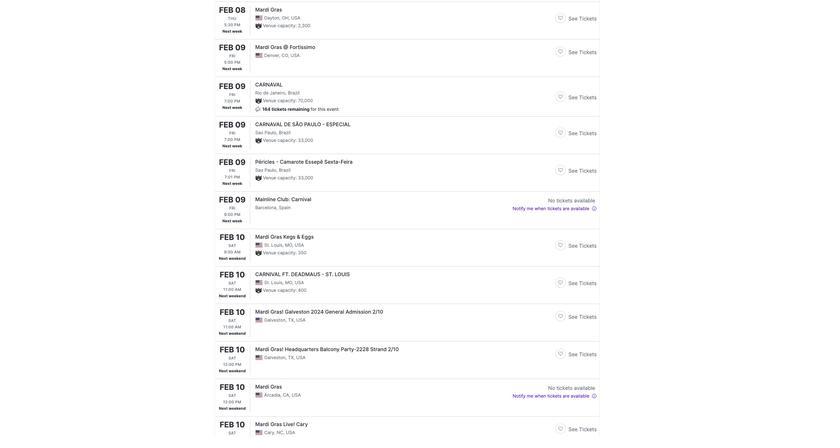 Task type: vqa. For each thing, say whether or not it's contained in the screenshot.


Task type: locate. For each thing, give the bounding box(es) containing it.
week for carnaval de são paulo - especial
[[232, 144, 242, 149]]

1 vertical spatial 7:00
[[224, 137, 233, 142]]

capacity: for carnival ft. deadmau5 - st. louis
[[278, 288, 297, 293]]

venue down de on the left top of the page
[[263, 98, 276, 103]]

usa right ca,
[[292, 393, 301, 398]]

tickets for mardi gras @ fortissimo
[[579, 49, 597, 56]]

1 me from the top
[[527, 206, 534, 212]]

5 see tickets from the top
[[569, 168, 597, 174]]

feb inside feb 10 sat 9:00 am next weekend
[[220, 233, 234, 242]]

galveston, down headquarters
[[264, 355, 287, 361]]

5 10 from the top
[[236, 383, 245, 393]]

7 tickets from the top
[[579, 281, 597, 287]]

2 notify from the top
[[513, 394, 526, 399]]

feb 08 thu 5:30 pm next week
[[219, 5, 246, 34]]

louis, up venue capacity: 400
[[271, 280, 284, 286]]

galveston, tx, usa
[[264, 318, 306, 323], [264, 355, 306, 361]]

tx,
[[288, 318, 295, 323], [288, 355, 295, 361]]

paulo, inside carnaval de são paulo - especial sao paulo, brazil
[[265, 130, 278, 135]]

no tickets available
[[548, 198, 596, 204], [548, 386, 596, 392]]

2 gras from the top
[[271, 44, 282, 50]]

1 vertical spatial louis,
[[271, 280, 284, 286]]

essepê
[[305, 159, 323, 165]]

2 mo, from the top
[[285, 280, 294, 286]]

1 tooltip image from the top
[[592, 207, 597, 212]]

feb 09 fri 7:00 pm next week for carnaval de são paulo - especial
[[219, 120, 246, 149]]

tickets for carnival ft. deadmau5 - st. louis
[[579, 281, 597, 287]]

carnaval de são paulo - especial sao paulo, brazil
[[255, 121, 351, 135]]

2 galveston, from the top
[[264, 355, 287, 361]]

2 vertical spatial brazil
[[279, 168, 291, 173]]

see tickets for mardi gras! galveston 2024 general admission 2/10
[[569, 314, 597, 321]]

paulo, down 'péricles'
[[265, 168, 278, 173]]

see for carnival ft. deadmau5 - st. louis
[[569, 281, 578, 287]]

admission
[[346, 309, 371, 316]]

st. louis, mo, usa up 'venue capacity: 350'
[[264, 243, 304, 248]]

0 vertical spatial 11:00
[[223, 288, 234, 292]]

mardi for kegs
[[255, 234, 269, 240]]

8 see from the top
[[569, 314, 578, 321]]

venue up 'péricles'
[[263, 138, 276, 143]]

0 vertical spatial us national flag image
[[255, 356, 262, 361]]

2 feb 09 fri 7:00 pm next week from the top
[[219, 120, 246, 149]]

eggs
[[302, 234, 314, 240]]

venue for carnival ft. deadmau5 - st. louis
[[263, 288, 276, 293]]

1 horizontal spatial 2/10
[[388, 347, 399, 353]]

sat for mardi gras! headquarters balcony party-2228 strand 2/10
[[229, 356, 236, 361]]

1 vertical spatial sao
[[255, 168, 263, 173]]

week down 5:00
[[232, 66, 242, 71]]

carnaval up de on the left top of the page
[[255, 82, 283, 88]]

1 vertical spatial 2/10
[[388, 347, 399, 353]]

1 vertical spatial 12:00
[[223, 400, 234, 405]]

0 vertical spatial carnaval
[[255, 82, 283, 88]]

see
[[569, 15, 578, 22], [569, 49, 578, 56], [569, 94, 578, 101], [569, 130, 578, 137], [569, 168, 578, 174], [569, 243, 578, 249], [569, 281, 578, 287], [569, 314, 578, 321], [569, 352, 578, 358], [569, 427, 578, 433]]

1 vertical spatial notify me when tickets are available
[[513, 394, 590, 399]]

0 vertical spatial louis,
[[271, 243, 284, 248]]

us national flag image for carnival ft. deadmau5 - st. louis
[[255, 281, 262, 286]]

0 vertical spatial notify me when tickets are available
[[513, 206, 590, 212]]

11:00 for mardi
[[223, 325, 234, 330]]

2,300
[[298, 23, 311, 28]]

5 see from the top
[[569, 168, 578, 174]]

11:00
[[223, 288, 234, 292], [223, 325, 234, 330]]

1 vertical spatial mo,
[[285, 280, 294, 286]]

mardi gras kegs & eggs
[[255, 234, 314, 240]]

-
[[323, 121, 325, 128], [276, 159, 279, 165], [322, 272, 324, 278]]

tx, down headquarters
[[288, 355, 295, 361]]

brazil down camarote
[[279, 168, 291, 173]]

st. for carnival
[[264, 280, 270, 286]]

venue
[[263, 23, 276, 28], [263, 98, 276, 103], [263, 138, 276, 143], [263, 175, 276, 181], [263, 250, 276, 256], [263, 288, 276, 293]]

denver,
[[264, 53, 280, 58]]

usa right oh,
[[291, 15, 301, 21]]

see tickets for mardi gras
[[569, 15, 597, 22]]

2 fri from the top
[[229, 92, 236, 97]]

1 vertical spatial galveston, tx, usa
[[264, 355, 306, 361]]

sat inside feb 10 sat
[[229, 432, 236, 436]]

0 vertical spatial mo,
[[285, 243, 294, 248]]

louis, up 'venue capacity: 350'
[[271, 243, 284, 248]]

sao inside péricles - camarote essepê sexta-feira sao paulo, brazil
[[255, 168, 263, 173]]

- left st.
[[322, 272, 324, 278]]

1 venue capacity: 33,000 from the top
[[263, 138, 313, 143]]

3 sat from the top
[[229, 319, 236, 324]]

2 notify me when tickets are available from the top
[[513, 394, 590, 399]]

see for mardi gras! galveston 2024 general admission 2/10
[[569, 314, 578, 321]]

0 vertical spatial tooltip image
[[592, 207, 597, 212]]

me for feb 09
[[527, 206, 534, 212]]

feb 10 sat 12:00 pm next weekend
[[219, 346, 246, 374], [219, 383, 246, 412]]

feb inside feb 09 fri 9:00 pm next week
[[219, 196, 234, 205]]

are for feb 10
[[563, 394, 570, 399]]

st. down carnival
[[264, 280, 270, 286]]

carnaval inside carnaval rio de janeiro, brazil
[[255, 82, 283, 88]]

sat for mardi gras! galveston 2024 general admission 2/10
[[229, 319, 236, 324]]

1 no from the top
[[548, 198, 555, 204]]

especial
[[326, 121, 351, 128]]

fri for carnaval
[[229, 92, 236, 97]]

1 vertical spatial am
[[235, 288, 241, 292]]

09 inside feb 09 fri 5:00 pm next week
[[235, 43, 246, 52]]

see tickets
[[569, 15, 597, 22], [569, 49, 597, 56], [569, 94, 597, 101], [569, 130, 597, 137], [569, 168, 597, 174], [569, 243, 597, 249], [569, 281, 597, 287], [569, 314, 597, 321], [569, 352, 597, 358], [569, 427, 597, 433]]

gras!
[[271, 309, 284, 316], [271, 347, 284, 353]]

capacity:
[[278, 23, 297, 28], [278, 98, 297, 103], [278, 138, 297, 143], [278, 175, 297, 181], [278, 250, 297, 256], [278, 288, 297, 293]]

deadmau5
[[291, 272, 321, 278]]

2 10 from the top
[[236, 271, 245, 280]]

8 tickets from the top
[[579, 314, 597, 321]]

galveston, for galveston
[[264, 318, 287, 323]]

0 vertical spatial notify
[[513, 206, 526, 212]]

1 vertical spatial st.
[[264, 280, 270, 286]]

usa up 350
[[295, 243, 304, 248]]

fortissimo
[[290, 44, 315, 50]]

capacity: for carnaval
[[278, 98, 297, 103]]

when for feb 09
[[535, 206, 546, 212]]

venue capacity: 2,300
[[263, 23, 311, 28]]

nc,
[[277, 431, 285, 436]]

1 mardi from the top
[[255, 6, 269, 13]]

5 gras from the top
[[271, 422, 282, 428]]

5:30
[[224, 22, 233, 27]]

7 see from the top
[[569, 281, 578, 287]]

sao
[[255, 130, 263, 135], [255, 168, 263, 173]]

6 sat from the top
[[229, 432, 236, 436]]

3 week from the top
[[232, 105, 242, 110]]

mardi gras for feb 10
[[255, 384, 282, 391]]

1 11:00 from the top
[[223, 288, 234, 292]]

pm inside feb 09 fri 5:00 pm next week
[[234, 60, 241, 65]]

1 vertical spatial notify me when tickets are available button
[[513, 393, 597, 400]]

2 tickets from the top
[[579, 49, 597, 56]]

fri for mardi gras @ fortissimo
[[229, 54, 236, 58]]

11:00 for carnival
[[223, 288, 234, 292]]

7 mardi from the top
[[255, 422, 269, 428]]

350
[[298, 250, 307, 256]]

2 us national flag image from the top
[[255, 393, 262, 398]]

1 vertical spatial brazil
[[279, 130, 291, 135]]

10 tickets from the top
[[579, 427, 597, 433]]

10 see tickets from the top
[[569, 427, 597, 433]]

12:00
[[223, 363, 234, 368], [223, 400, 234, 405]]

2 st. louis, mo, usa from the top
[[264, 280, 304, 286]]

remaining
[[288, 107, 310, 112]]

carnival
[[291, 196, 311, 203]]

2 venue from the top
[[263, 98, 276, 103]]

tickets
[[272, 107, 287, 112], [557, 198, 573, 204], [548, 206, 562, 212], [557, 386, 573, 392], [548, 394, 562, 399]]

headquarters
[[285, 347, 319, 353]]

1 no tickets available from the top
[[548, 198, 596, 204]]

1 vertical spatial carnaval
[[255, 121, 283, 128]]

venue capacity: 33,000 for são
[[263, 138, 313, 143]]

balcony
[[320, 347, 340, 353]]

capacity: down 'janeiro,'
[[278, 98, 297, 103]]

- right paulo
[[323, 121, 325, 128]]

week inside feb 09 fri 5:00 pm next week
[[232, 66, 242, 71]]

33,000 down carnaval de são paulo - especial sao paulo, brazil
[[298, 138, 313, 143]]

brazil inside carnaval de são paulo - especial sao paulo, brazil
[[279, 130, 291, 135]]

4 sat from the top
[[229, 356, 236, 361]]

2 us national flag image from the top
[[255, 53, 262, 58]]

next
[[223, 29, 231, 34], [223, 66, 231, 71], [223, 105, 231, 110], [223, 144, 231, 149], [223, 181, 231, 186], [223, 219, 231, 224], [219, 257, 228, 261], [219, 294, 228, 299], [219, 332, 228, 336], [219, 369, 228, 374], [219, 407, 228, 412]]

2 mardi from the top
[[255, 44, 269, 50]]

2 vertical spatial -
[[322, 272, 324, 278]]

us national flag image for mardi gras kegs & eggs
[[255, 243, 262, 248]]

1 mardi gras from the top
[[255, 6, 282, 13]]

available
[[574, 198, 596, 204], [571, 206, 590, 212], [574, 386, 596, 392], [571, 394, 590, 399]]

gras! left headquarters
[[271, 347, 284, 353]]

feb 10 sat
[[220, 421, 245, 436]]

1 paulo, from the top
[[265, 130, 278, 135]]

mardi gras live! cary
[[255, 422, 308, 428]]

sat
[[229, 244, 236, 249], [229, 281, 236, 286], [229, 319, 236, 324], [229, 356, 236, 361], [229, 394, 236, 399], [229, 432, 236, 436]]

2 mardi gras from the top
[[255, 384, 282, 391]]

usa down live!
[[286, 431, 295, 436]]

paulo, down 164
[[265, 130, 278, 135]]

fri for carnaval de são paulo - especial
[[229, 131, 236, 136]]

no for 09
[[548, 198, 555, 204]]

galveston, tx, usa down galveston
[[264, 318, 306, 323]]

0 vertical spatial feb 10 sat 11:00 am next weekend
[[219, 271, 246, 299]]

9 tickets from the top
[[579, 352, 597, 358]]

venue down 'péricles'
[[263, 175, 276, 181]]

12:00 for mardi gras
[[223, 400, 234, 405]]

week down '7:01'
[[232, 181, 242, 186]]

mardi gras! headquarters balcony party-2228 strand 2/10
[[255, 347, 399, 353]]

1 vertical spatial 11:00
[[223, 325, 234, 330]]

feb 10 sat 11:00 am next weekend
[[219, 271, 246, 299], [219, 308, 246, 336]]

2 st. from the top
[[264, 280, 270, 286]]

5 us national flag image from the top
[[255, 318, 262, 323]]

0 horizontal spatial 2/10
[[373, 309, 383, 316]]

camarote
[[280, 159, 304, 165]]

usa right co,
[[291, 53, 300, 58]]

notify me when tickets are available
[[513, 206, 590, 212], [513, 394, 590, 399]]

0 vertical spatial 7:00
[[224, 99, 233, 104]]

0 vertical spatial me
[[527, 206, 534, 212]]

for
[[311, 107, 317, 112]]

péricles
[[255, 159, 275, 165]]

no tickets available for 09
[[548, 198, 596, 204]]

4 10 from the top
[[236, 346, 245, 355]]

week inside the feb 08 thu 5:30 pm next week
[[232, 29, 242, 34]]

feb 10 sat 12:00 pm next weekend for mardi gras
[[219, 383, 246, 412]]

1 feb 10 sat 11:00 am next weekend from the top
[[219, 271, 246, 299]]

am for carnival ft. deadmau5 - st. louis
[[235, 288, 241, 292]]

see tickets for mardi gras live! cary
[[569, 427, 597, 433]]

1 vertical spatial tooltip image
[[592, 394, 597, 399]]

capacity: left 400
[[278, 288, 297, 293]]

09 for péricles - camarote essepê sexta-feira
[[235, 158, 246, 167]]

0 vertical spatial -
[[323, 121, 325, 128]]

0 vertical spatial paulo,
[[265, 130, 278, 135]]

1 vertical spatial us national flag image
[[255, 393, 262, 398]]

0 vertical spatial notify me when tickets are available button
[[513, 205, 597, 213]]

0 vertical spatial 12:00
[[223, 363, 234, 368]]

kegs
[[283, 234, 296, 240]]

next inside the feb 08 thu 5:30 pm next week
[[223, 29, 231, 34]]

1 vertical spatial mardi gras
[[255, 384, 282, 391]]

brazil down de
[[279, 130, 291, 135]]

2 when from the top
[[535, 394, 546, 399]]

us national flag image for mardi gras live! cary
[[255, 431, 262, 436]]

9:00 inside feb 10 sat 9:00 am next weekend
[[224, 250, 233, 255]]

venue capacity: 400
[[263, 288, 307, 293]]

galveston, tx, usa for galveston
[[264, 318, 306, 323]]

6 capacity: from the top
[[278, 288, 297, 293]]

gras for kegs
[[271, 234, 282, 240]]

mo, down ft. on the bottom
[[285, 280, 294, 286]]

1 vertical spatial st. louis, mo, usa
[[264, 280, 304, 286]]

1 vertical spatial feb 10 sat 11:00 am next weekend
[[219, 308, 246, 336]]

0 vertical spatial mardi gras
[[255, 6, 282, 13]]

09 inside feb 09 fri 9:00 pm next week
[[235, 196, 246, 205]]

venue capacity: 33,000 down de
[[263, 138, 313, 143]]

venue down carnival
[[263, 288, 276, 293]]

2/10 right strand
[[388, 347, 399, 353]]

400
[[298, 288, 307, 293]]

0 vertical spatial no
[[548, 198, 555, 204]]

mardi gras up arcadia,
[[255, 384, 282, 391]]

capacity: down de
[[278, 138, 297, 143]]

carnaval down 164
[[255, 121, 283, 128]]

2 see from the top
[[569, 49, 578, 56]]

10 for mardi gras kegs & eggs
[[236, 233, 245, 242]]

4 venue from the top
[[263, 175, 276, 181]]

capacity: left 350
[[278, 250, 297, 256]]

1 vertical spatial no
[[548, 386, 555, 392]]

mo, for kegs
[[285, 243, 294, 248]]

2 09 from the top
[[235, 82, 246, 91]]

fri inside feb 09 fri 9:00 pm next week
[[229, 206, 236, 211]]

gras for @
[[271, 44, 282, 50]]

2024
[[311, 309, 324, 316]]

brazil for são
[[279, 130, 291, 135]]

1 vertical spatial feb 10 sat 12:00 pm next weekend
[[219, 383, 246, 412]]

feb inside feb 10 sat
[[220, 421, 234, 430]]

me
[[527, 206, 534, 212], [527, 394, 534, 399]]

week up feb 09 fri 7:01 pm next week
[[232, 144, 242, 149]]

0 vertical spatial brazil
[[288, 90, 300, 96]]

1 vertical spatial tx,
[[288, 355, 295, 361]]

1 vertical spatial venue capacity: 33,000
[[263, 175, 313, 181]]

week
[[232, 29, 242, 34], [232, 66, 242, 71], [232, 105, 242, 110], [232, 144, 242, 149], [232, 181, 242, 186], [232, 219, 242, 224]]

tooltip image
[[592, 207, 597, 212], [592, 394, 597, 399]]

- right 'péricles'
[[276, 159, 279, 165]]

9:00 inside feb 09 fri 9:00 pm next week
[[224, 213, 233, 217]]

sao down 'péricles'
[[255, 168, 263, 173]]

capacity: down oh,
[[278, 23, 297, 28]]

fri inside feb 09 fri 7:01 pm next week
[[229, 169, 236, 173]]

3 tickets from the top
[[579, 94, 597, 101]]

mardi gras up dayton,
[[255, 6, 282, 13]]

1 vertical spatial feb 09 fri 7:00 pm next week
[[219, 120, 246, 149]]

3 09 from the top
[[235, 120, 246, 130]]

0 vertical spatial venue capacity: 33,000
[[263, 138, 313, 143]]

brazil
[[288, 90, 300, 96], [279, 130, 291, 135], [279, 168, 291, 173]]

paulo,
[[265, 130, 278, 135], [265, 168, 278, 173]]

galveston, down galveston
[[264, 318, 287, 323]]

5 fri from the top
[[229, 206, 236, 211]]

0 vertical spatial tx,
[[288, 318, 295, 323]]

carnival ft. deadmau5 - st. louis
[[255, 272, 350, 278]]

1 vertical spatial -
[[276, 159, 279, 165]]

carnaval inside carnaval de são paulo - especial sao paulo, brazil
[[255, 121, 283, 128]]

sat for mardi gras
[[229, 394, 236, 399]]

usa for mardi gras! galveston 2024 general admission 2/10 us national flag image
[[296, 318, 306, 323]]

rio
[[255, 90, 262, 96]]

gras up dayton,
[[271, 6, 282, 13]]

sao inside carnaval de são paulo - especial sao paulo, brazil
[[255, 130, 263, 135]]

2 weekend from the top
[[229, 294, 246, 299]]

1 tx, from the top
[[288, 318, 295, 323]]

when
[[535, 206, 546, 212], [535, 394, 546, 399]]

3 fri from the top
[[229, 131, 236, 136]]

1 feb 09 fri 7:00 pm next week from the top
[[219, 82, 246, 110]]

feb 09 fri 7:00 pm next week
[[219, 82, 246, 110], [219, 120, 246, 149]]

2228
[[356, 347, 369, 353]]

0 vertical spatial when
[[535, 206, 546, 212]]

0 vertical spatial gras!
[[271, 309, 284, 316]]

1 vertical spatial notify
[[513, 394, 526, 399]]

1 are from the top
[[563, 206, 570, 212]]

1 gras! from the top
[[271, 309, 284, 316]]

week inside feb 09 fri 9:00 pm next week
[[232, 219, 242, 224]]

us national flag image
[[255, 356, 262, 361], [255, 393, 262, 398]]

tooltip image for feb 09
[[592, 207, 597, 212]]

1 notify from the top
[[513, 206, 526, 212]]

venue for carnaval de são paulo - especial
[[263, 138, 276, 143]]

0 vertical spatial sao
[[255, 130, 263, 135]]

gras left kegs
[[271, 234, 282, 240]]

weekend for mardi gras kegs & eggs
[[229, 257, 246, 261]]

4 capacity: from the top
[[278, 175, 297, 181]]

0 vertical spatial feb 09 fri 7:00 pm next week
[[219, 82, 246, 110]]

week left 164
[[232, 105, 242, 110]]

0 vertical spatial galveston, tx, usa
[[264, 318, 306, 323]]

pm
[[234, 22, 241, 27], [234, 60, 241, 65], [234, 99, 240, 104], [234, 137, 240, 142], [234, 175, 240, 180], [234, 213, 241, 217], [235, 363, 242, 368], [235, 400, 242, 405]]

barcelona,
[[255, 205, 278, 211]]

us national flag image
[[255, 15, 262, 21], [255, 53, 262, 58], [255, 243, 262, 248], [255, 281, 262, 286], [255, 318, 262, 323], [255, 431, 262, 436]]

0 vertical spatial no tickets available
[[548, 198, 596, 204]]

2 tx, from the top
[[288, 355, 295, 361]]

1 vertical spatial are
[[563, 394, 570, 399]]

next inside feb 09 fri 7:01 pm next week
[[223, 181, 231, 186]]

4 fri from the top
[[229, 169, 236, 173]]

33,000 for paulo
[[298, 138, 313, 143]]

us national flag image for mardi gras! galveston 2024 general admission 2/10
[[255, 318, 262, 323]]

gras up "denver," on the top left of page
[[271, 44, 282, 50]]

week for mardi gras @ fortissimo
[[232, 66, 242, 71]]

1 feb 10 sat 12:00 pm next weekend from the top
[[219, 346, 246, 374]]

3 mardi from the top
[[255, 234, 269, 240]]

no tickets available for 10
[[548, 386, 596, 392]]

0 vertical spatial 33,000
[[298, 138, 313, 143]]

1 vertical spatial 9:00
[[224, 250, 233, 255]]

usa down headquarters
[[296, 355, 306, 361]]

1 12:00 from the top
[[223, 363, 234, 368]]

1 capacity: from the top
[[278, 23, 297, 28]]

tx, for headquarters
[[288, 355, 295, 361]]

0 vertical spatial galveston,
[[264, 318, 287, 323]]

2 vertical spatial am
[[235, 325, 241, 330]]

6 see from the top
[[569, 243, 578, 249]]

mo, down kegs
[[285, 243, 294, 248]]

1 notify me when tickets are available from the top
[[513, 206, 590, 212]]

week for mardi gras
[[232, 29, 242, 34]]

brazil inside carnaval rio de janeiro, brazil
[[288, 90, 300, 96]]

st. louis, mo, usa for ft.
[[264, 280, 304, 286]]

3 venue from the top
[[263, 138, 276, 143]]

33,000 down péricles - camarote essepê sexta-feira sao paulo, brazil
[[298, 175, 313, 181]]

4 us national flag image from the top
[[255, 281, 262, 286]]

capacity: for péricles - camarote essepê sexta-feira
[[278, 175, 297, 181]]

mardi
[[255, 6, 269, 13], [255, 44, 269, 50], [255, 234, 269, 240], [255, 309, 269, 316], [255, 347, 269, 353], [255, 384, 269, 391], [255, 422, 269, 428]]

0 vertical spatial feb 10 sat 12:00 pm next weekend
[[219, 346, 246, 374]]

st. up 'venue capacity: 350'
[[264, 243, 270, 248]]

09 for mainline club: carnival
[[235, 196, 246, 205]]

33,000
[[298, 138, 313, 143], [298, 175, 313, 181]]

fri inside feb 09 fri 5:00 pm next week
[[229, 54, 236, 58]]

09 inside feb 09 fri 7:01 pm next week
[[235, 158, 246, 167]]

usa for mardi gras us national flag image
[[291, 15, 301, 21]]

carnaval for de
[[255, 121, 283, 128]]

1 vertical spatial when
[[535, 394, 546, 399]]

10
[[236, 233, 245, 242], [236, 271, 245, 280], [236, 308, 245, 318], [236, 346, 245, 355], [236, 383, 245, 393], [236, 421, 245, 430]]

galveston, tx, usa down headquarters
[[264, 355, 306, 361]]

usa down galveston
[[296, 318, 306, 323]]

st. louis, mo, usa up venue capacity: 400
[[264, 280, 304, 286]]

7:00
[[224, 99, 233, 104], [224, 137, 233, 142]]

1 see tickets from the top
[[569, 15, 597, 22]]

sat inside feb 10 sat 9:00 am next weekend
[[229, 244, 236, 249]]

tickets for mardi gras
[[579, 15, 597, 22]]

next inside feb 09 fri 5:00 pm next week
[[223, 66, 231, 71]]

tickets for mardi gras live! cary
[[579, 427, 597, 433]]

gras up arcadia,
[[271, 384, 282, 391]]

week inside feb 09 fri 7:01 pm next week
[[232, 181, 242, 186]]

4 mardi from the top
[[255, 309, 269, 316]]

0 vertical spatial st. louis, mo, usa
[[264, 243, 304, 248]]

1 vertical spatial paulo,
[[265, 168, 278, 173]]

1 when from the top
[[535, 206, 546, 212]]

1 galveston, tx, usa from the top
[[264, 318, 306, 323]]

1 9:00 from the top
[[224, 213, 233, 217]]

0 vertical spatial 9:00
[[224, 213, 233, 217]]

2 no from the top
[[548, 386, 555, 392]]

5 mardi from the top
[[255, 347, 269, 353]]

capacity: down camarote
[[278, 175, 297, 181]]

5 weekend from the top
[[229, 407, 246, 412]]

1 vertical spatial galveston,
[[264, 355, 287, 361]]

0 vertical spatial are
[[563, 206, 570, 212]]

brazil up venue capacity: 70,000
[[288, 90, 300, 96]]

mo,
[[285, 243, 294, 248], [285, 280, 294, 286]]

sat for mardi gras kegs & eggs
[[229, 244, 236, 249]]

venue up carnival
[[263, 250, 276, 256]]

3 see from the top
[[569, 94, 578, 101]]

venue capacity: 33,000
[[263, 138, 313, 143], [263, 175, 313, 181]]

1 vertical spatial 33,000
[[298, 175, 313, 181]]

3 weekend from the top
[[229, 332, 246, 336]]

2/10 right admission
[[373, 309, 383, 316]]

paulo, inside péricles - camarote essepê sexta-feira sao paulo, brazil
[[265, 168, 278, 173]]

2 33,000 from the top
[[298, 175, 313, 181]]

sao down 164
[[255, 130, 263, 135]]

6 10 from the top
[[236, 421, 245, 430]]

weekend inside feb 10 sat 9:00 am next weekend
[[229, 257, 246, 261]]

usa for mardi gras live! cary us national flag image
[[286, 431, 295, 436]]

1 vertical spatial gras!
[[271, 347, 284, 353]]

2 louis, from the top
[[271, 280, 284, 286]]

am inside feb 10 sat 9:00 am next weekend
[[234, 250, 241, 255]]

gras! left galveston
[[271, 309, 284, 316]]

week up feb 10 sat 9:00 am next weekend
[[232, 219, 242, 224]]

venue capacity: 33,000 down camarote
[[263, 175, 313, 181]]

2 venue capacity: 33,000 from the top
[[263, 175, 313, 181]]

2 are from the top
[[563, 394, 570, 399]]

tx, down galveston
[[288, 318, 295, 323]]

1 louis, from the top
[[271, 243, 284, 248]]

1 vertical spatial me
[[527, 394, 534, 399]]

2 capacity: from the top
[[278, 98, 297, 103]]

brazil inside péricles - camarote essepê sexta-feira sao paulo, brazil
[[279, 168, 291, 173]]

de
[[284, 121, 291, 128]]

3 capacity: from the top
[[278, 138, 297, 143]]

gras up "cary, nc, usa"
[[271, 422, 282, 428]]

2 12:00 from the top
[[223, 400, 234, 405]]

week down 5:30
[[232, 29, 242, 34]]

1 vertical spatial no tickets available
[[548, 386, 596, 392]]

tickets
[[579, 15, 597, 22], [579, 49, 597, 56], [579, 94, 597, 101], [579, 130, 597, 137], [579, 168, 597, 174], [579, 243, 597, 249], [579, 281, 597, 287], [579, 314, 597, 321], [579, 352, 597, 358], [579, 427, 597, 433]]

0 vertical spatial st.
[[264, 243, 270, 248]]

09 for mardi gras @ fortissimo
[[235, 43, 246, 52]]

2 gras! from the top
[[271, 347, 284, 353]]

0 vertical spatial am
[[234, 250, 241, 255]]

notify me when tickets are available button
[[513, 205, 597, 213], [513, 393, 597, 400]]

mardi gras
[[255, 6, 282, 13], [255, 384, 282, 391]]

2 feb 10 sat 12:00 pm next weekend from the top
[[219, 383, 246, 412]]

mardi for @
[[255, 44, 269, 50]]

2 me from the top
[[527, 394, 534, 399]]

1 week from the top
[[232, 29, 242, 34]]

1 see from the top
[[569, 15, 578, 22]]

4 week from the top
[[232, 144, 242, 149]]

9 see from the top
[[569, 352, 578, 358]]

09
[[235, 43, 246, 52], [235, 82, 246, 91], [235, 120, 246, 130], [235, 158, 246, 167], [235, 196, 246, 205]]

capacity: for mardi gras kegs & eggs
[[278, 250, 297, 256]]

venue down dayton,
[[263, 23, 276, 28]]

10 inside feb 10 sat 9:00 am next weekend
[[236, 233, 245, 242]]



Task type: describe. For each thing, give the bounding box(es) containing it.
galveston
[[285, 309, 310, 316]]

pm inside feb 09 fri 9:00 pm next week
[[234, 213, 241, 217]]

09 for carnaval
[[235, 82, 246, 91]]

tx, for galveston
[[288, 318, 295, 323]]

feb 09 fri 7:01 pm next week
[[219, 158, 246, 186]]

carnaval rio de janeiro, brazil
[[255, 82, 300, 96]]

feb 09 fri 9:00 pm next week
[[219, 196, 246, 224]]

usa for us national flag icon related to mardi gras! headquarters balcony party-2228 strand 2/10
[[296, 355, 306, 361]]

ca,
[[283, 393, 291, 398]]

are for feb 09
[[563, 206, 570, 212]]

week for mainline club: carnival
[[232, 219, 242, 224]]

venue capacity: 350
[[263, 250, 307, 256]]

10 for carnival ft. deadmau5 - st. louis
[[236, 271, 245, 280]]

us national flag image for mardi gras
[[255, 393, 262, 398]]

sat for carnival ft. deadmau5 - st. louis
[[229, 281, 236, 286]]

ft.
[[282, 272, 290, 278]]

paulo, for carnaval
[[265, 130, 278, 135]]

gras! for headquarters
[[271, 347, 284, 353]]

09 for carnaval de são paulo - especial
[[235, 120, 246, 130]]

oh,
[[282, 15, 290, 21]]

3 see tickets from the top
[[569, 94, 597, 101]]

arcadia, ca, usa
[[264, 393, 301, 398]]

party-
[[341, 347, 356, 353]]

venue for péricles - camarote essepê sexta-feira
[[263, 175, 276, 181]]

carnival
[[255, 272, 281, 278]]

week for carnaval
[[232, 105, 242, 110]]

capacity: for mardi gras
[[278, 23, 297, 28]]

weekend for mardi gras! galveston 2024 general admission 2/10
[[229, 332, 246, 336]]

notify for 10
[[513, 394, 526, 399]]

5 tickets from the top
[[579, 168, 597, 174]]

feb inside feb 09 fri 5:00 pm next week
[[219, 43, 234, 52]]

mardi gras! galveston 2024 general admission 2/10
[[255, 309, 383, 316]]

dayton, oh, usa
[[264, 15, 301, 21]]

mardi gras @ fortissimo
[[255, 44, 315, 50]]

carnaval for rio
[[255, 82, 283, 88]]

denver, co, usa
[[264, 53, 300, 58]]

feb inside feb 09 fri 7:01 pm next week
[[219, 158, 234, 167]]

10 for mardi gras
[[236, 383, 245, 393]]

st. louis, mo, usa for gras
[[264, 243, 304, 248]]

live!
[[283, 422, 295, 428]]

general
[[325, 309, 344, 316]]

70,000
[[298, 98, 313, 103]]

4 see tickets from the top
[[569, 130, 597, 137]]

pm inside the feb 08 thu 5:30 pm next week
[[234, 22, 241, 27]]

see tickets for mardi gras @ fortissimo
[[569, 49, 597, 56]]

- inside péricles - camarote essepê sexta-feira sao paulo, brazil
[[276, 159, 279, 165]]

venue capacity: 33,000 for camarote
[[263, 175, 313, 181]]

venue for carnaval
[[263, 98, 276, 103]]

capacity: for carnaval de são paulo - especial
[[278, 138, 297, 143]]

us national flag image for mardi gras! headquarters balcony party-2228 strand 2/10
[[255, 356, 262, 361]]

usa for us national flag icon associated with mardi gras
[[292, 393, 301, 398]]

arcadia,
[[264, 393, 282, 398]]

fri for péricles - camarote essepê sexta-feira
[[229, 169, 236, 173]]

gras for live!
[[271, 422, 282, 428]]

gras! for galveston
[[271, 309, 284, 316]]

feb inside the feb 08 thu 5:30 pm next week
[[219, 5, 234, 15]]

0 vertical spatial 2/10
[[373, 309, 383, 316]]

us national flag image for mardi gras @ fortissimo
[[255, 53, 262, 58]]

33,000 for essepê
[[298, 175, 313, 181]]

spain
[[279, 205, 291, 211]]

janeiro,
[[270, 90, 287, 96]]

week for péricles - camarote essepê sexta-feira
[[232, 181, 242, 186]]

galveston, for headquarters
[[264, 355, 287, 361]]

see for mardi gras @ fortissimo
[[569, 49, 578, 56]]

&
[[297, 234, 300, 240]]

sao for carnaval de são paulo - especial
[[255, 130, 263, 135]]

tickets for mardi gras! headquarters balcony party-2228 strand 2/10
[[579, 352, 597, 358]]

next inside feb 10 sat 9:00 am next weekend
[[219, 257, 228, 261]]

4 see from the top
[[569, 130, 578, 137]]

notify me when tickets are available button for feb 10
[[513, 393, 597, 400]]

08
[[235, 5, 246, 15]]

cary
[[296, 422, 308, 428]]

thu
[[228, 16, 237, 21]]

brazil for camarote
[[279, 168, 291, 173]]

10 inside feb 10 sat
[[236, 421, 245, 430]]

feb 10 sat 12:00 pm next weekend for mardi gras! headquarters balcony party-2228 strand 2/10
[[219, 346, 246, 374]]

mainline
[[255, 196, 276, 203]]

no for 10
[[548, 386, 555, 392]]

cary, nc, usa
[[264, 431, 295, 436]]

st. for mardi
[[264, 243, 270, 248]]

4 gras from the top
[[271, 384, 282, 391]]

feb 10 sat 11:00 am next weekend for mardi gras! galveston 2024 general admission 2/10
[[219, 308, 246, 336]]

see for mardi gras live! cary
[[569, 427, 578, 433]]

péricles - camarote essepê sexta-feira sao paulo, brazil
[[255, 159, 353, 173]]

when for feb 10
[[535, 394, 546, 399]]

next inside feb 09 fri 9:00 pm next week
[[223, 219, 231, 224]]

mardi gras for feb 08
[[255, 6, 282, 13]]

@
[[283, 44, 288, 50]]

paulo, for péricles
[[265, 168, 278, 173]]

164 tickets remaining for this event
[[262, 107, 339, 112]]

weekend for mardi gras! headquarters balcony party-2228 strand 2/10
[[229, 369, 246, 374]]

164
[[262, 107, 271, 112]]

venue capacity: 70,000
[[263, 98, 313, 103]]

see tickets for mardi gras! headquarters balcony party-2228 strand 2/10
[[569, 352, 597, 358]]

see for mardi gras! headquarters balcony party-2228 strand 2/10
[[569, 352, 578, 358]]

pm inside feb 09 fri 7:01 pm next week
[[234, 175, 240, 180]]

feb 09 fri 7:00 pm next week for carnaval
[[219, 82, 246, 110]]

see tickets for carnival ft. deadmau5 - st. louis
[[569, 281, 597, 287]]

de
[[263, 90, 269, 96]]

1 gras from the top
[[271, 6, 282, 13]]

- inside carnaval de são paulo - especial sao paulo, brazil
[[323, 121, 325, 128]]

4 tickets from the top
[[579, 130, 597, 137]]

co,
[[282, 53, 289, 58]]

5:00
[[224, 60, 233, 65]]

10 for mardi gras! headquarters balcony party-2228 strand 2/10
[[236, 346, 245, 355]]

us national flag image for mardi gras
[[255, 15, 262, 21]]

7:00 for carnaval
[[224, 99, 233, 104]]

venue for mardi gras
[[263, 23, 276, 28]]

cary,
[[264, 431, 276, 436]]

feb 10 sat 9:00 am next weekend
[[219, 233, 246, 261]]

feb 09 fri 5:00 pm next week
[[219, 43, 246, 71]]

tickets for mardi gras kegs & eggs
[[579, 243, 597, 249]]

são
[[292, 121, 303, 128]]

10 for mardi gras! galveston 2024 general admission 2/10
[[236, 308, 245, 318]]

event
[[327, 107, 339, 112]]

paulo
[[304, 121, 321, 128]]

mardi for live!
[[255, 422, 269, 428]]

see for mardi gras
[[569, 15, 578, 22]]

notify for 09
[[513, 206, 526, 212]]

this
[[318, 107, 326, 112]]

9:00 for 10
[[224, 250, 233, 255]]

notify me when tickets are available for feb 10
[[513, 394, 590, 399]]

notify me when tickets are available button for feb 09
[[513, 205, 597, 213]]

usa up 400
[[295, 280, 304, 286]]

tooltip image for feb 10
[[592, 394, 597, 399]]

feb 10 sat 11:00 am next weekend for carnival ft. deadmau5 - st. louis
[[219, 271, 246, 299]]

mardi for headquarters
[[255, 347, 269, 353]]

7:01
[[225, 175, 233, 180]]

dayton,
[[264, 15, 281, 21]]

strand
[[370, 347, 387, 353]]

mainline club: carnival barcelona, spain
[[255, 196, 311, 211]]

club:
[[277, 196, 290, 203]]

louis
[[335, 272, 350, 278]]

12:00 for mardi gras! headquarters balcony party-2228 strand 2/10
[[223, 363, 234, 368]]

feira
[[341, 159, 353, 165]]

st.
[[326, 272, 334, 278]]

6 mardi from the top
[[255, 384, 269, 391]]

usa for mardi gras @ fortissimo's us national flag image
[[291, 53, 300, 58]]

sexta-
[[325, 159, 341, 165]]



